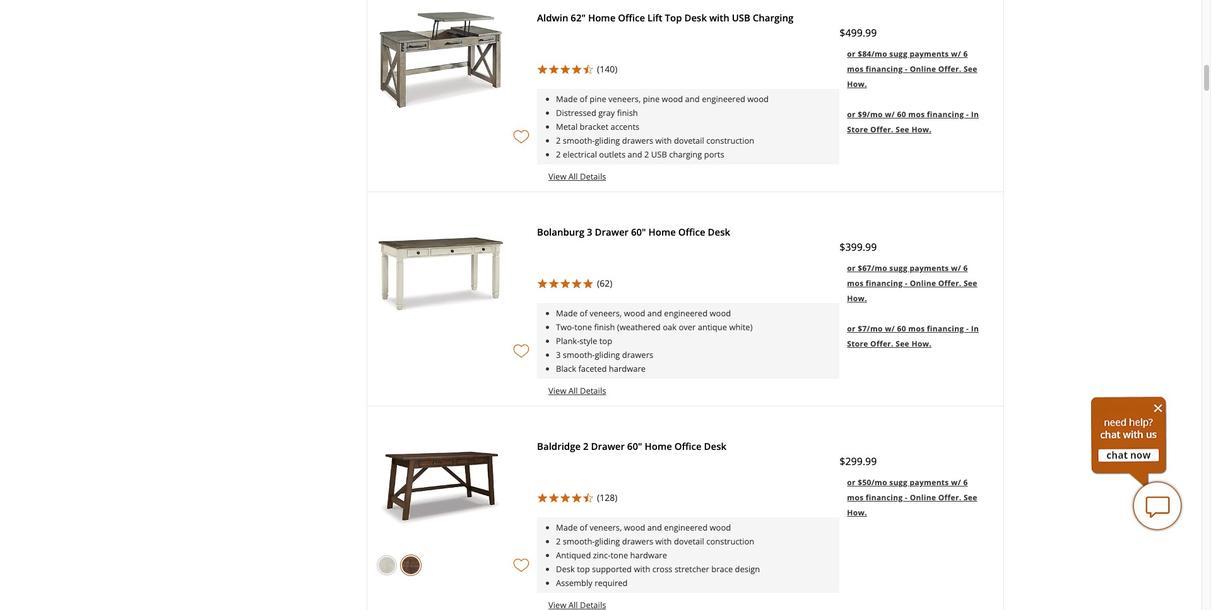 Task type: locate. For each thing, give the bounding box(es) containing it.
hardware inside made of veneers, wood and engineered wood two-tone finish (weathered oak over antique white) plank-style top 3 smooth-gliding drawers black faceted hardware
[[609, 363, 646, 375]]

payments right $50/mo
[[910, 478, 949, 488]]

drawers
[[622, 135, 653, 146], [622, 350, 653, 361], [622, 536, 653, 548]]

in inside or $9/mo w/ 60 mos financing - in store offer. see how.
[[971, 109, 979, 120]]

$50/mo
[[858, 478, 887, 488]]

1 vertical spatial construction
[[706, 536, 754, 548]]

desk up (128) link
[[704, 440, 726, 453]]

2 6 from the top
[[963, 263, 968, 274]]

of up the distressed
[[580, 93, 587, 105]]

sugg right $84/mo
[[889, 49, 908, 59]]

gliding up "outlets"
[[595, 135, 620, 146]]

store
[[847, 124, 868, 135], [847, 339, 868, 350]]

all for bolanburg
[[568, 386, 578, 397]]

smooth- up electrical on the top left of page
[[563, 135, 595, 146]]

how. inside the or $84/mo sugg payments w/ 6 mos financing - online offer. see how.
[[847, 79, 867, 90]]

see for $399.99
[[964, 278, 977, 289]]

1 view from the top
[[548, 171, 566, 182]]

1 vertical spatial of
[[580, 308, 587, 319]]

- inside or $9/mo w/ 60 mos financing - in store offer. see how.
[[966, 109, 969, 120]]

- inside or $50/mo sugg payments w/ 6 mos financing - online offer. see how.
[[905, 493, 908, 504]]

1 vertical spatial 60"
[[627, 440, 642, 453]]

1 vertical spatial drawers
[[622, 350, 653, 361]]

mos inside or $50/mo sugg payments w/ 6 mos financing - online offer. see how.
[[847, 493, 864, 504]]

$299.99
[[840, 455, 877, 469]]

gliding up zinc-
[[595, 536, 620, 548]]

see inside or $9/mo w/ 60 mos financing - in store offer. see how.
[[896, 124, 909, 135]]

see inside or $67/mo sugg payments w/ 6 mos financing - online offer. see how.
[[964, 278, 977, 289]]

2 smooth- from the top
[[563, 350, 595, 361]]

3 right bolanburg
[[587, 226, 592, 239]]

all down the black
[[568, 386, 578, 397]]

sugg right $67/mo
[[889, 263, 908, 274]]

1 horizontal spatial pine
[[643, 93, 660, 105]]

3 gliding from the top
[[595, 536, 620, 548]]

finish inside the made of pine veneers, pine wood and engineered wood distressed gray finish metal bracket accents 2 smooth-gliding drawers with dovetail construction 2 electrical outlets and 2 usb charging ports
[[617, 107, 638, 119]]

0 vertical spatial sugg
[[889, 49, 908, 59]]

1 or from the top
[[847, 49, 856, 59]]

veneers, inside made of veneers, wood and engineered wood two-tone finish (weathered oak over antique white) plank-style top 3 smooth-gliding drawers black faceted hardware
[[590, 308, 622, 319]]

0 vertical spatial top
[[599, 336, 612, 347]]

payments right $67/mo
[[910, 263, 949, 274]]

2 gliding from the top
[[595, 350, 620, 361]]

financing
[[866, 64, 903, 74], [927, 109, 964, 120], [866, 278, 903, 289], [927, 324, 964, 334], [866, 493, 903, 504]]

payments inside or $67/mo sugg payments w/ 6 mos financing - online offer. see how.
[[910, 263, 949, 274]]

1 6 from the top
[[963, 49, 968, 59]]

2 drawers from the top
[[622, 350, 653, 361]]

financing inside or $67/mo sugg payments w/ 6 mos financing - online offer. see how.
[[866, 278, 903, 289]]

0 vertical spatial drawers
[[622, 135, 653, 146]]

store down $9/mo
[[847, 124, 868, 135]]

6 for $499.99
[[963, 49, 968, 59]]

in for $399.99
[[971, 324, 979, 334]]

of
[[580, 93, 587, 105], [580, 308, 587, 319], [580, 522, 587, 534]]

1 vertical spatial in
[[971, 324, 979, 334]]

smooth- up antiqued
[[563, 536, 595, 548]]

w/ inside or $50/mo sugg payments w/ 6 mos financing - online offer. see how.
[[951, 478, 961, 488]]

gliding inside made of veneers, wood and engineered wood two-tone finish (weathered oak over antique white) plank-style top 3 smooth-gliding drawers black faceted hardware
[[595, 350, 620, 361]]

how. inside or $9/mo w/ 60 mos financing - in store offer. see how.
[[912, 124, 932, 135]]

0 vertical spatial of
[[580, 93, 587, 105]]

1 vertical spatial top
[[577, 564, 590, 575]]

construction
[[706, 135, 754, 146], [706, 536, 754, 548]]

offer. inside the or $84/mo sugg payments w/ 6 mos financing - online offer. see how.
[[938, 64, 961, 74]]

or left $50/mo
[[847, 478, 856, 488]]

hardware right faceted
[[609, 363, 646, 375]]

tone up 'style' on the bottom of the page
[[574, 322, 592, 333]]

6 inside or $50/mo sugg payments w/ 6 mos financing - online offer. see how.
[[963, 478, 968, 488]]

offer. inside or $50/mo sugg payments w/ 6 mos financing - online offer. see how.
[[938, 493, 961, 504]]

and up cross
[[647, 522, 662, 534]]

store down $7/mo
[[847, 339, 868, 350]]

view down electrical on the top left of page
[[548, 171, 566, 182]]

w/ inside or $7/mo w/ 60 mos financing - in store offer. see how.
[[885, 324, 895, 334]]

1 vertical spatial online
[[910, 278, 936, 289]]

dovetail
[[674, 135, 704, 146], [674, 536, 704, 548]]

sugg right $50/mo
[[889, 478, 908, 488]]

veneers,
[[608, 93, 641, 105], [590, 308, 622, 319], [590, 522, 622, 534]]

mos inside or $7/mo w/ 60 mos financing - in store offer. see how.
[[908, 324, 925, 334]]

details
[[580, 171, 606, 182], [580, 386, 606, 397]]

tone
[[574, 322, 592, 333], [611, 550, 628, 562]]

1 vertical spatial finish
[[594, 322, 615, 333]]

sugg inside or $50/mo sugg payments w/ 6 mos financing - online offer. see how.
[[889, 478, 908, 488]]

1 vertical spatial engineered
[[664, 308, 708, 319]]

0 horizontal spatial top
[[577, 564, 590, 575]]

0 vertical spatial smooth-
[[563, 135, 595, 146]]

drawer right bolanburg
[[595, 226, 629, 239]]

1 pine from the left
[[590, 93, 606, 105]]

1 vertical spatial all
[[568, 386, 578, 397]]

bolanburg 3 drawer 60" home office desk
[[537, 226, 730, 239]]

or left $84/mo
[[847, 49, 856, 59]]

with up charging
[[655, 135, 672, 146]]

finish
[[617, 107, 638, 119], [594, 322, 615, 333]]

in
[[971, 109, 979, 120], [971, 324, 979, 334]]

dialogue message for liveperson image
[[1091, 397, 1167, 488]]

made for aldwin
[[556, 93, 578, 105]]

1 vertical spatial view all details
[[548, 386, 606, 397]]

0 vertical spatial view all details
[[548, 171, 606, 182]]

or inside or $9/mo w/ 60 mos financing - in store offer. see how.
[[847, 109, 856, 120]]

desk
[[684, 11, 707, 24], [708, 226, 730, 239], [704, 440, 726, 453], [556, 564, 575, 575]]

mos for $299.99
[[847, 493, 864, 504]]

financing inside or $7/mo w/ 60 mos financing - in store offer. see how.
[[927, 324, 964, 334]]

how.
[[847, 79, 867, 90], [912, 124, 932, 135], [847, 293, 867, 304], [912, 339, 932, 350], [847, 508, 867, 519]]

usb
[[732, 11, 750, 24], [651, 149, 667, 160]]

engineered up 'stretcher'
[[664, 522, 708, 534]]

1 horizontal spatial usb
[[732, 11, 750, 24]]

style
[[580, 336, 597, 347]]

financing down $50/mo
[[866, 493, 903, 504]]

1 vertical spatial 3
[[556, 350, 561, 361]]

1 vertical spatial veneers,
[[590, 308, 622, 319]]

engineered inside made of veneers, wood and engineered wood 2 smooth-gliding drawers with dovetail construction antiqued zinc-tone hardware desk top supported with cross stretcher brace design assembly required
[[664, 522, 708, 534]]

0 vertical spatial construction
[[706, 135, 754, 146]]

financing inside the or $84/mo sugg payments w/ 6 mos financing - online offer. see how.
[[866, 64, 903, 74]]

usb left charging
[[651, 149, 667, 160]]

1 vertical spatial usb
[[651, 149, 667, 160]]

smooth- inside the made of pine veneers, pine wood and engineered wood distressed gray finish metal bracket accents 2 smooth-gliding drawers with dovetail construction 2 electrical outlets and 2 usb charging ports
[[563, 135, 595, 146]]

gliding
[[595, 135, 620, 146], [595, 350, 620, 361], [595, 536, 620, 548]]

veneers, up zinc-
[[590, 522, 622, 534]]

online inside or $67/mo sugg payments w/ 6 mos financing - online offer. see how.
[[910, 278, 936, 289]]

0 vertical spatial tone
[[574, 322, 592, 333]]

see inside or $7/mo w/ 60 mos financing - in store offer. see how.
[[896, 339, 909, 350]]

mos down $67/mo
[[847, 278, 864, 289]]

1 vertical spatial view all details link
[[548, 386, 840, 397]]

0 vertical spatial 60"
[[631, 226, 646, 239]]

1 store from the top
[[847, 124, 868, 135]]

2 vertical spatial drawers
[[622, 536, 653, 548]]

in inside or $7/mo w/ 60 mos financing - in store offer. see how.
[[971, 324, 979, 334]]

0 vertical spatial engineered
[[702, 93, 745, 105]]

1 vertical spatial sugg
[[889, 263, 908, 274]]

2 vertical spatial online
[[910, 493, 936, 504]]

of inside made of veneers, wood and engineered wood 2 smooth-gliding drawers with dovetail construction antiqued zinc-tone hardware desk top supported with cross stretcher brace design assembly required
[[580, 522, 587, 534]]

1 vertical spatial payments
[[910, 263, 949, 274]]

2 construction from the top
[[706, 536, 754, 548]]

mos inside or $67/mo sugg payments w/ 6 mos financing - online offer. see how.
[[847, 278, 864, 289]]

all down electrical on the top left of page
[[568, 171, 578, 182]]

1 details from the top
[[580, 171, 606, 182]]

desk down antiqued
[[556, 564, 575, 575]]

drawers inside made of veneers, wood and engineered wood 2 smooth-gliding drawers with dovetail construction antiqued zinc-tone hardware desk top supported with cross stretcher brace design assembly required
[[622, 536, 653, 548]]

made of veneers, wood and engineered wood two-tone finish (weathered oak over antique white) plank-style top 3 smooth-gliding drawers black faceted hardware
[[556, 308, 753, 375]]

drawer right baldridge
[[591, 440, 625, 453]]

how. inside or $7/mo w/ 60 mos financing - in store offer. see how.
[[912, 339, 932, 350]]

- for $399.99
[[905, 278, 908, 289]]

2
[[556, 135, 561, 146], [556, 149, 561, 160], [644, 149, 649, 160], [583, 440, 589, 453], [556, 536, 561, 548]]

0 vertical spatial made
[[556, 93, 578, 105]]

3 6 from the top
[[963, 478, 968, 488]]

distressed
[[556, 107, 596, 119]]

3 up the black
[[556, 350, 561, 361]]

1 vertical spatial 6
[[963, 263, 968, 274]]

2 up antiqued
[[556, 536, 561, 548]]

top
[[665, 11, 682, 24]]

1 vertical spatial office
[[678, 226, 705, 239]]

all
[[568, 171, 578, 182], [568, 386, 578, 397]]

smooth-
[[563, 135, 595, 146], [563, 350, 595, 361], [563, 536, 595, 548]]

and inside made of veneers, wood and engineered wood 2 smooth-gliding drawers with dovetail construction antiqued zinc-tone hardware desk top supported with cross stretcher brace design assembly required
[[647, 522, 662, 534]]

chat bubble mobile view image
[[1132, 482, 1183, 532]]

drawer
[[595, 226, 629, 239], [591, 440, 625, 453]]

made inside made of veneers, wood and engineered wood two-tone finish (weathered oak over antique white) plank-style top 3 smooth-gliding drawers black faceted hardware
[[556, 308, 578, 319]]

1 vertical spatial view
[[548, 386, 566, 397]]

1 payments from the top
[[910, 49, 949, 59]]

1 horizontal spatial top
[[599, 336, 612, 347]]

6 inside or $67/mo sugg payments w/ 6 mos financing - online offer. see how.
[[963, 263, 968, 274]]

financing down or $67/mo sugg payments w/ 6 mos financing - online offer. see how. button at right
[[927, 324, 964, 334]]

made up the distressed
[[556, 93, 578, 105]]

veneers, up gray
[[608, 93, 641, 105]]

0 vertical spatial view
[[548, 171, 566, 182]]

mos inside the or $84/mo sugg payments w/ 6 mos financing - online offer. see how.
[[847, 64, 864, 74]]

how. inside or $50/mo sugg payments w/ 6 mos financing - online offer. see how.
[[847, 508, 867, 519]]

0 vertical spatial 6
[[963, 49, 968, 59]]

tone up supported
[[611, 550, 628, 562]]

financing inside or $50/mo sugg payments w/ 6 mos financing - online offer. see how.
[[866, 493, 903, 504]]

metal
[[556, 121, 578, 132]]

view down the black
[[548, 386, 566, 397]]

3 online from the top
[[910, 493, 936, 504]]

or $7/mo w/ 60 mos financing - in store offer. see how. button
[[840, 313, 994, 358]]

mos
[[847, 64, 864, 74], [908, 109, 925, 120], [847, 278, 864, 289], [908, 324, 925, 334], [847, 493, 864, 504]]

payments for $399.99
[[910, 263, 949, 274]]

financing down $67/mo
[[866, 278, 903, 289]]

3 smooth- from the top
[[563, 536, 595, 548]]

0 vertical spatial view all details link
[[548, 171, 840, 182]]

of inside the made of pine veneers, pine wood and engineered wood distressed gray finish metal bracket accents 2 smooth-gliding drawers with dovetail construction 2 electrical outlets and 2 usb charging ports
[[580, 93, 587, 105]]

smooth- down 'style' on the bottom of the page
[[563, 350, 595, 361]]

mos down $84/mo
[[847, 64, 864, 74]]

2 60 from the top
[[897, 324, 906, 334]]

made inside the made of pine veneers, pine wood and engineered wood distressed gray finish metal bracket accents 2 smooth-gliding drawers with dovetail construction 2 electrical outlets and 2 usb charging ports
[[556, 93, 578, 105]]

see inside or $50/mo sugg payments w/ 6 mos financing - online offer. see how.
[[964, 493, 977, 504]]

mos down $50/mo
[[847, 493, 864, 504]]

1 made from the top
[[556, 93, 578, 105]]

or
[[847, 49, 856, 59], [847, 109, 856, 120], [847, 263, 856, 274], [847, 324, 856, 334], [847, 478, 856, 488]]

finish up 'style' on the bottom of the page
[[594, 322, 615, 333]]

financing for $399.99
[[866, 278, 903, 289]]

payments inside the or $84/mo sugg payments w/ 6 mos financing - online offer. see how.
[[910, 49, 949, 59]]

-
[[905, 64, 908, 74], [966, 109, 969, 120], [905, 278, 908, 289], [966, 324, 969, 334], [905, 493, 908, 504]]

veneers, inside the made of pine veneers, pine wood and engineered wood distressed gray finish metal bracket accents 2 smooth-gliding drawers with dovetail construction 2 electrical outlets and 2 usb charging ports
[[608, 93, 641, 105]]

2 of from the top
[[580, 308, 587, 319]]

antique
[[698, 322, 727, 333]]

store inside or $7/mo w/ 60 mos financing - in store offer. see how.
[[847, 339, 868, 350]]

desk right top
[[684, 11, 707, 24]]

w/ for $299.99
[[951, 478, 961, 488]]

baldridge
[[537, 440, 581, 453]]

60 right $7/mo
[[897, 324, 906, 334]]

top inside made of veneers, wood and engineered wood 2 smooth-gliding drawers with dovetail construction antiqued zinc-tone hardware desk top supported with cross stretcher brace design assembly required
[[577, 564, 590, 575]]

w/
[[951, 49, 961, 59], [885, 109, 895, 120], [951, 263, 961, 274], [885, 324, 895, 334], [951, 478, 961, 488]]

hardware inside made of veneers, wood and engineered wood 2 smooth-gliding drawers with dovetail construction antiqued zinc-tone hardware desk top supported with cross stretcher brace design assembly required
[[630, 550, 667, 562]]

2 vertical spatial office
[[674, 440, 702, 453]]

over
[[679, 322, 696, 333]]

store for $399.99
[[847, 339, 868, 350]]

view all details down the black
[[548, 386, 606, 397]]

offer. for $399.99
[[938, 278, 961, 289]]

of for 3
[[580, 308, 587, 319]]

online inside or $50/mo sugg payments w/ 6 mos financing - online offer. see how.
[[910, 493, 936, 504]]

black
[[556, 363, 576, 375]]

2 dovetail from the top
[[674, 536, 704, 548]]

2 all from the top
[[568, 386, 578, 397]]

2 vertical spatial sugg
[[889, 478, 908, 488]]

1 smooth- from the top
[[563, 135, 595, 146]]

0 vertical spatial veneers,
[[608, 93, 641, 105]]

made up two-
[[556, 308, 578, 319]]

- inside the or $84/mo sugg payments w/ 6 mos financing - online offer. see how.
[[905, 64, 908, 74]]

2 view all details from the top
[[548, 386, 606, 397]]

2 view all details link from the top
[[548, 386, 840, 397]]

2 vertical spatial of
[[580, 522, 587, 534]]

0 horizontal spatial finish
[[594, 322, 615, 333]]

6 inside the or $84/mo sugg payments w/ 6 mos financing - online offer. see how.
[[963, 49, 968, 59]]

2 online from the top
[[910, 278, 936, 289]]

1 construction from the top
[[706, 135, 754, 146]]

0 horizontal spatial pine
[[590, 93, 606, 105]]

lift
[[647, 11, 662, 24]]

made for bolanburg
[[556, 308, 578, 319]]

drawers down accents
[[622, 135, 653, 146]]

3 made from the top
[[556, 522, 578, 534]]

w/ inside or $67/mo sugg payments w/ 6 mos financing - online offer. see how.
[[951, 263, 961, 274]]

2 or from the top
[[847, 109, 856, 120]]

and up (weathered
[[647, 308, 662, 319]]

1 vertical spatial drawer
[[591, 440, 625, 453]]

2 vertical spatial 6
[[963, 478, 968, 488]]

1 vertical spatial gliding
[[595, 350, 620, 361]]

payments inside or $50/mo sugg payments w/ 6 mos financing - online offer. see how.
[[910, 478, 949, 488]]

how. up $7/mo
[[847, 293, 867, 304]]

- for $299.99
[[905, 493, 908, 504]]

0 horizontal spatial tone
[[574, 322, 592, 333]]

2 vertical spatial payments
[[910, 478, 949, 488]]

view
[[548, 171, 566, 182], [548, 386, 566, 397]]

tone inside made of veneers, wood and engineered wood 2 smooth-gliding drawers with dovetail construction antiqued zinc-tone hardware desk top supported with cross stretcher brace design assembly required
[[611, 550, 628, 562]]

2 vertical spatial engineered
[[664, 522, 708, 534]]

office for $399.99
[[678, 226, 705, 239]]

sugg inside or $67/mo sugg payments w/ 6 mos financing - online offer. see how.
[[889, 263, 908, 274]]

0 vertical spatial in
[[971, 109, 979, 120]]

offer. inside or $67/mo sugg payments w/ 6 mos financing - online offer. see how.
[[938, 278, 961, 289]]

mos down the or $84/mo sugg payments w/ 6 mos financing - online offer. see how.
[[908, 109, 925, 120]]

0 vertical spatial 60
[[897, 109, 906, 120]]

details down electrical on the top left of page
[[580, 171, 606, 182]]

0 vertical spatial 3
[[587, 226, 592, 239]]

see inside the or $84/mo sugg payments w/ 6 mos financing - online offer. see how.
[[964, 64, 977, 74]]

top up assembly
[[577, 564, 590, 575]]

1 vertical spatial tone
[[611, 550, 628, 562]]

dovetail inside made of veneers, wood and engineered wood 2 smooth-gliding drawers with dovetail construction antiqued zinc-tone hardware desk top supported with cross stretcher brace design assembly required
[[674, 536, 704, 548]]

2 vertical spatial gliding
[[595, 536, 620, 548]]

1 vertical spatial dovetail
[[674, 536, 704, 548]]

1 60 from the top
[[897, 109, 906, 120]]

hardware up cross
[[630, 550, 667, 562]]

offer.
[[938, 64, 961, 74], [870, 124, 894, 135], [938, 278, 961, 289], [870, 339, 894, 350], [938, 493, 961, 504]]

or inside or $67/mo sugg payments w/ 6 mos financing - online offer. see how.
[[847, 263, 856, 274]]

offer. for $499.99
[[938, 64, 961, 74]]

payments right $84/mo
[[910, 49, 949, 59]]

office
[[618, 11, 645, 24], [678, 226, 705, 239], [674, 440, 702, 453]]

made of pine veneers, pine wood and engineered wood distressed gray finish metal bracket accents 2 smooth-gliding drawers with dovetail construction 2 electrical outlets and 2 usb charging ports
[[556, 93, 769, 160]]

1 sugg from the top
[[889, 49, 908, 59]]

1 horizontal spatial tone
[[611, 550, 628, 562]]

1 gliding from the top
[[595, 135, 620, 146]]

online
[[910, 64, 936, 74], [910, 278, 936, 289], [910, 493, 936, 504]]

engineered inside made of veneers, wood and engineered wood two-tone finish (weathered oak over antique white) plank-style top 3 smooth-gliding drawers black faceted hardware
[[664, 308, 708, 319]]

0 vertical spatial drawer
[[595, 226, 629, 239]]

w/ inside the or $84/mo sugg payments w/ 6 mos financing - online offer. see how.
[[951, 49, 961, 59]]

0 vertical spatial all
[[568, 171, 578, 182]]

home for $399.99
[[648, 226, 676, 239]]

1 vertical spatial hardware
[[630, 550, 667, 562]]

2 vertical spatial made
[[556, 522, 578, 534]]

construction inside made of veneers, wood and engineered wood 2 smooth-gliding drawers with dovetail construction antiqued zinc-tone hardware desk top supported with cross stretcher brace design assembly required
[[706, 536, 754, 548]]

2 store from the top
[[847, 339, 868, 350]]

or left $7/mo
[[847, 324, 856, 334]]

payments
[[910, 49, 949, 59], [910, 263, 949, 274], [910, 478, 949, 488]]

offer. inside or $7/mo w/ 60 mos financing - in store offer. see how.
[[870, 339, 894, 350]]

usb inside the made of pine veneers, pine wood and engineered wood distressed gray finish metal bracket accents 2 smooth-gliding drawers with dovetail construction 2 electrical outlets and 2 usb charging ports
[[651, 149, 667, 160]]

3 sugg from the top
[[889, 478, 908, 488]]

1 vertical spatial smooth-
[[563, 350, 595, 361]]

how. down or $67/mo sugg payments w/ 6 mos financing - online offer. see how.
[[912, 339, 932, 350]]

(62) link
[[597, 278, 840, 291]]

0 horizontal spatial usb
[[651, 149, 667, 160]]

pine
[[590, 93, 606, 105], [643, 93, 660, 105]]

usb left the charging at the right of the page
[[732, 11, 750, 24]]

0 vertical spatial details
[[580, 171, 606, 182]]

3 or from the top
[[847, 263, 856, 274]]

finish up accents
[[617, 107, 638, 119]]

baldridge 2 drawer 60" home office desk
[[537, 440, 726, 453]]

0 vertical spatial usb
[[732, 11, 750, 24]]

1 of from the top
[[580, 93, 587, 105]]

60"
[[631, 226, 646, 239], [627, 440, 642, 453]]

1 vertical spatial made
[[556, 308, 578, 319]]

ports
[[704, 149, 724, 160]]

60 inside or $9/mo w/ 60 mos financing - in store offer. see how.
[[897, 109, 906, 120]]

1 horizontal spatial 3
[[587, 226, 592, 239]]

details down faceted
[[580, 386, 606, 397]]

see
[[964, 64, 977, 74], [896, 124, 909, 135], [964, 278, 977, 289], [896, 339, 909, 350], [964, 493, 977, 504]]

how. down $50/mo
[[847, 508, 867, 519]]

financing down $84/mo
[[866, 64, 903, 74]]

1 online from the top
[[910, 64, 936, 74]]

sugg
[[889, 49, 908, 59], [889, 263, 908, 274], [889, 478, 908, 488]]

office up (128) link
[[674, 440, 702, 453]]

gliding inside the made of pine veneers, pine wood and engineered wood distressed gray finish metal bracket accents 2 smooth-gliding drawers with dovetail construction 2 electrical outlets and 2 usb charging ports
[[595, 135, 620, 146]]

2 made from the top
[[556, 308, 578, 319]]

drawers down (weathered
[[622, 350, 653, 361]]

view all details link
[[548, 171, 840, 182], [548, 386, 840, 397]]

0 vertical spatial finish
[[617, 107, 638, 119]]

veneers, for made of veneers, wood and engineered wood 2 smooth-gliding drawers with dovetail construction antiqued zinc-tone hardware desk top supported with cross stretcher brace design assembly required
[[590, 522, 622, 534]]

or for $399.99
[[847, 263, 856, 274]]

4 or from the top
[[847, 324, 856, 334]]

1 drawers from the top
[[622, 135, 653, 146]]

5 or from the top
[[847, 478, 856, 488]]

store inside or $9/mo w/ 60 mos financing - in store offer. see how.
[[847, 124, 868, 135]]

dovetail up charging
[[674, 135, 704, 146]]

1 in from the top
[[971, 109, 979, 120]]

60 inside or $7/mo w/ 60 mos financing - in store offer. see how.
[[897, 324, 906, 334]]

or inside or $50/mo sugg payments w/ 6 mos financing - online offer. see how.
[[847, 478, 856, 488]]

1 view all details from the top
[[548, 171, 606, 182]]

financing down or $84/mo sugg payments w/ 6 mos financing - online offer. see how. button
[[927, 109, 964, 120]]

veneers, down (62)
[[590, 308, 622, 319]]

top right 'style' on the bottom of the page
[[599, 336, 612, 347]]

engineered inside the made of pine veneers, pine wood and engineered wood distressed gray finish metal bracket accents 2 smooth-gliding drawers with dovetail construction 2 electrical outlets and 2 usb charging ports
[[702, 93, 745, 105]]

1 all from the top
[[568, 171, 578, 182]]

of up 'style' on the bottom of the page
[[580, 308, 587, 319]]

smooth- inside made of veneers, wood and engineered wood two-tone finish (weathered oak over antique white) plank-style top 3 smooth-gliding drawers black faceted hardware
[[563, 350, 595, 361]]

1 vertical spatial store
[[847, 339, 868, 350]]

2 view from the top
[[548, 386, 566, 397]]

with left cross
[[634, 564, 650, 575]]

6
[[963, 49, 968, 59], [963, 263, 968, 274], [963, 478, 968, 488]]

or left $9/mo
[[847, 109, 856, 120]]

6 for $299.99
[[963, 478, 968, 488]]

or inside the or $84/mo sugg payments w/ 6 mos financing - online offer. see how.
[[847, 49, 856, 59]]

0 vertical spatial payments
[[910, 49, 949, 59]]

0 vertical spatial online
[[910, 64, 936, 74]]

1 view all details link from the top
[[548, 171, 840, 182]]

office up (62) link
[[678, 226, 705, 239]]

hardware
[[609, 363, 646, 375], [630, 550, 667, 562]]

3 drawers from the top
[[622, 536, 653, 548]]

2 in from the top
[[971, 324, 979, 334]]

brace
[[711, 564, 733, 575]]

2 details from the top
[[580, 386, 606, 397]]

construction up ports
[[706, 135, 754, 146]]

60
[[897, 109, 906, 120], [897, 324, 906, 334]]

engineered for made of veneers, wood and engineered wood 2 smooth-gliding drawers with dovetail construction antiqued zinc-tone hardware desk top supported with cross stretcher brace design assembly required
[[664, 522, 708, 534]]

bolanburg 60" home office desk, , large image
[[377, 236, 505, 315]]

mos down or $67/mo sugg payments w/ 6 mos financing - online offer. see how.
[[908, 324, 925, 334]]

engineered up over
[[664, 308, 708, 319]]

0 vertical spatial store
[[847, 124, 868, 135]]

1 horizontal spatial finish
[[617, 107, 638, 119]]

w/ for $399.99
[[951, 263, 961, 274]]

- inside or $67/mo sugg payments w/ 6 mos financing - online offer. see how.
[[905, 278, 908, 289]]

0 vertical spatial gliding
[[595, 135, 620, 146]]

or left $67/mo
[[847, 263, 856, 274]]

2 vertical spatial smooth-
[[563, 536, 595, 548]]

engineered down the '(140)' link
[[702, 93, 745, 105]]

0 vertical spatial home
[[588, 11, 615, 24]]

60 for $399.99
[[897, 324, 906, 334]]

1 vertical spatial details
[[580, 386, 606, 397]]

2 sugg from the top
[[889, 263, 908, 274]]

how. down the or $84/mo sugg payments w/ 6 mos financing - online offer. see how.
[[912, 124, 932, 135]]

veneers, inside made of veneers, wood and engineered wood 2 smooth-gliding drawers with dovetail construction antiqued zinc-tone hardware desk top supported with cross stretcher brace design assembly required
[[590, 522, 622, 534]]

(140) link
[[597, 63, 840, 76]]

1 vertical spatial 60
[[897, 324, 906, 334]]

gliding up faceted
[[595, 350, 620, 361]]

3 payments from the top
[[910, 478, 949, 488]]

0 vertical spatial hardware
[[609, 363, 646, 375]]

made of veneers, wood and engineered wood 2 smooth-gliding drawers with dovetail construction antiqued zinc-tone hardware desk top supported with cross stretcher brace design assembly required
[[556, 522, 760, 589]]

$84/mo
[[858, 49, 887, 59]]

or $50/mo sugg payments w/ 6 mos financing - online offer. see how.
[[847, 478, 977, 519]]

top
[[599, 336, 612, 347], [577, 564, 590, 575]]

60 right $9/mo
[[897, 109, 906, 120]]

view all details
[[548, 171, 606, 182], [548, 386, 606, 397]]

2 down metal
[[556, 135, 561, 146]]

dovetail up 'stretcher'
[[674, 536, 704, 548]]

wood
[[662, 93, 683, 105], [747, 93, 769, 105], [624, 308, 645, 319], [710, 308, 731, 319], [624, 522, 645, 534], [710, 522, 731, 534]]

construction up "brace"
[[706, 536, 754, 548]]

2 vertical spatial home
[[645, 440, 672, 453]]

view all details down electrical on the top left of page
[[548, 171, 606, 182]]

sugg for $299.99
[[889, 478, 908, 488]]

office left "lift"
[[618, 11, 645, 24]]

desk for baldridge 2 drawer 60" home office desk
[[704, 440, 726, 453]]

0 vertical spatial dovetail
[[674, 135, 704, 146]]

how. up $9/mo
[[847, 79, 867, 90]]

drawers up cross
[[622, 536, 653, 548]]

view for aldwin
[[548, 171, 566, 182]]

2 vertical spatial veneers,
[[590, 522, 622, 534]]

made up antiqued
[[556, 522, 578, 534]]

of inside made of veneers, wood and engineered wood two-tone finish (weathered oak over antique white) plank-style top 3 smooth-gliding drawers black faceted hardware
[[580, 308, 587, 319]]

engineered
[[702, 93, 745, 105], [664, 308, 708, 319], [664, 522, 708, 534]]

1 vertical spatial home
[[648, 226, 676, 239]]

62"
[[571, 11, 586, 24]]

3 of from the top
[[580, 522, 587, 534]]

bolanburg
[[537, 226, 584, 239]]

online inside the or $84/mo sugg payments w/ 6 mos financing - online offer. see how.
[[910, 64, 936, 74]]

2 payments from the top
[[910, 263, 949, 274]]

how. inside or $67/mo sugg payments w/ 6 mos financing - online offer. see how.
[[847, 293, 867, 304]]

(62)
[[597, 278, 612, 290]]

or $7/mo w/ 60 mos financing - in store offer. see how.
[[847, 324, 979, 350]]

of up antiqued
[[580, 522, 587, 534]]

sugg inside the or $84/mo sugg payments w/ 6 mos financing - online offer. see how.
[[889, 49, 908, 59]]

desk up (62) link
[[708, 226, 730, 239]]

with inside the made of pine veneers, pine wood and engineered wood distressed gray finish metal bracket accents 2 smooth-gliding drawers with dovetail construction 2 electrical outlets and 2 usb charging ports
[[655, 135, 672, 146]]

0 horizontal spatial 3
[[556, 350, 561, 361]]

1 dovetail from the top
[[674, 135, 704, 146]]



Task type: vqa. For each thing, say whether or not it's contained in the screenshot.
1st 'pine' from right
yes



Task type: describe. For each thing, give the bounding box(es) containing it.
supported
[[592, 564, 632, 575]]

office for $299.99
[[674, 440, 702, 453]]

with right top
[[709, 11, 729, 24]]

antiqued
[[556, 550, 591, 562]]

6 for $399.99
[[963, 263, 968, 274]]

60" for $399.99
[[631, 226, 646, 239]]

w/ for $499.99
[[951, 49, 961, 59]]

in for $499.99
[[971, 109, 979, 120]]

with up cross
[[655, 536, 672, 548]]

2 inside made of veneers, wood and engineered wood 2 smooth-gliding drawers with dovetail construction antiqued zinc-tone hardware desk top supported with cross stretcher brace design assembly required
[[556, 536, 561, 548]]

top inside made of veneers, wood and engineered wood two-tone finish (weathered oak over antique white) plank-style top 3 smooth-gliding drawers black faceted hardware
[[599, 336, 612, 347]]

online for $399.99
[[910, 278, 936, 289]]

assembly
[[556, 578, 592, 589]]

offer. inside or $9/mo w/ 60 mos financing - in store offer. see how.
[[870, 124, 894, 135]]

offer. for $299.99
[[938, 493, 961, 504]]

view all details for bolanburg
[[548, 386, 606, 397]]

financing for $299.99
[[866, 493, 903, 504]]

mos for $499.99
[[847, 64, 864, 74]]

w/ inside or $9/mo w/ 60 mos financing - in store offer. see how.
[[885, 109, 895, 120]]

2 right baldridge
[[583, 440, 589, 453]]

(weathered
[[617, 322, 661, 333]]

or for $299.99
[[847, 478, 856, 488]]

view all details link for office
[[548, 386, 840, 397]]

(140)
[[597, 63, 617, 75]]

tone inside made of veneers, wood and engineered wood two-tone finish (weathered oak over antique white) plank-style top 3 smooth-gliding drawers black faceted hardware
[[574, 322, 592, 333]]

4.9 image
[[537, 278, 594, 288]]

plank-
[[556, 336, 580, 347]]

or $9/mo w/ 60 mos financing - in store offer. see how. button
[[840, 98, 994, 144]]

aldwin home office lift top desk, , large image
[[377, 9, 505, 112]]

outlets
[[599, 149, 625, 160]]

stretcher
[[675, 564, 709, 575]]

see for $499.99
[[964, 64, 977, 74]]

$9/mo
[[858, 109, 883, 120]]

drawers inside made of veneers, wood and engineered wood two-tone finish (weathered oak over antique white) plank-style top 3 smooth-gliding drawers black faceted hardware
[[622, 350, 653, 361]]

payments for $499.99
[[910, 49, 949, 59]]

veneers, for made of veneers, wood and engineered wood two-tone finish (weathered oak over antique white) plank-style top 3 smooth-gliding drawers black faceted hardware
[[590, 308, 622, 319]]

desk inside made of veneers, wood and engineered wood 2 smooth-gliding drawers with dovetail construction antiqued zinc-tone hardware desk top supported with cross stretcher brace design assembly required
[[556, 564, 575, 575]]

and inside made of veneers, wood and engineered wood two-tone finish (weathered oak over antique white) plank-style top 3 smooth-gliding drawers black faceted hardware
[[647, 308, 662, 319]]

charging
[[669, 149, 702, 160]]

60 for $499.99
[[897, 109, 906, 120]]

view all details link for top
[[548, 171, 840, 182]]

made inside made of veneers, wood and engineered wood 2 smooth-gliding drawers with dovetail construction antiqued zinc-tone hardware desk top supported with cross stretcher brace design assembly required
[[556, 522, 578, 534]]

gliding inside made of veneers, wood and engineered wood 2 smooth-gliding drawers with dovetail construction antiqued zinc-tone hardware desk top supported with cross stretcher brace design assembly required
[[595, 536, 620, 548]]

dovetail inside the made of pine veneers, pine wood and engineered wood distressed gray finish metal bracket accents 2 smooth-gliding drawers with dovetail construction 2 electrical outlets and 2 usb charging ports
[[674, 135, 704, 146]]

see for $299.99
[[964, 493, 977, 504]]

$499.99
[[840, 26, 877, 40]]

accents
[[611, 121, 639, 132]]

details for drawer
[[580, 386, 606, 397]]

or $84/mo sugg payments w/ 6 mos financing - online offer. see how. button
[[840, 38, 994, 98]]

3 inside made of veneers, wood and engineered wood two-tone finish (weathered oak over antique white) plank-style top 3 smooth-gliding drawers black faceted hardware
[[556, 350, 561, 361]]

zinc-
[[593, 550, 611, 562]]

construction inside the made of pine veneers, pine wood and engineered wood distressed gray finish metal bracket accents 2 smooth-gliding drawers with dovetail construction 2 electrical outlets and 2 usb charging ports
[[706, 135, 754, 146]]

60" for $299.99
[[627, 440, 642, 453]]

mos for $399.99
[[847, 278, 864, 289]]

- inside or $7/mo w/ 60 mos financing - in store offer. see how.
[[966, 324, 969, 334]]

4.6 image
[[537, 493, 594, 503]]

cross
[[652, 564, 672, 575]]

view for bolanburg
[[548, 386, 566, 397]]

aldwin
[[537, 11, 568, 24]]

online for $299.99
[[910, 493, 936, 504]]

gray
[[598, 107, 615, 119]]

oak
[[663, 322, 677, 333]]

or $67/mo sugg payments w/ 6 mos financing - online offer. see how. button
[[840, 252, 994, 313]]

electrical
[[563, 149, 597, 160]]

payments for $299.99
[[910, 478, 949, 488]]

sugg for $499.99
[[889, 49, 908, 59]]

baldridge home office desk, rustic brown, large image
[[377, 451, 505, 529]]

or inside or $7/mo w/ 60 mos financing - in store offer. see how.
[[847, 324, 856, 334]]

how. for $299.99
[[847, 508, 867, 519]]

of for 62"
[[580, 93, 587, 105]]

$399.99
[[840, 240, 877, 254]]

view all details for aldwin
[[548, 171, 606, 182]]

drawers inside the made of pine veneers, pine wood and engineered wood distressed gray finish metal bracket accents 2 smooth-gliding drawers with dovetail construction 2 electrical outlets and 2 usb charging ports
[[622, 135, 653, 146]]

drawer for $399.99
[[595, 226, 629, 239]]

aldwin 62" home office lift top desk with usb charging
[[537, 11, 793, 24]]

or $67/mo sugg payments w/ 6 mos financing - online offer. see how.
[[847, 263, 977, 304]]

two-
[[556, 322, 574, 333]]

bolanburg 3 drawer 60" home office desk link
[[537, 226, 730, 239]]

and down the '(140)' link
[[685, 93, 700, 105]]

2 left electrical on the top left of page
[[556, 149, 561, 160]]

aldwin 62" home office lift top desk with usb charging link
[[537, 11, 793, 24]]

and right "outlets"
[[628, 149, 642, 160]]

$67/mo
[[858, 263, 887, 274]]

bracket
[[580, 121, 608, 132]]

faceted
[[578, 363, 607, 375]]

baldridge 2 drawer 60" home office desk link
[[537, 440, 726, 453]]

engineered for made of veneers, wood and engineered wood two-tone finish (weathered oak over antique white) plank-style top 3 smooth-gliding drawers black faceted hardware
[[664, 308, 708, 319]]

or for $499.99
[[847, 49, 856, 59]]

smooth- inside made of veneers, wood and engineered wood 2 smooth-gliding drawers with dovetail construction antiqued zinc-tone hardware desk top supported with cross stretcher brace design assembly required
[[563, 536, 595, 548]]

all for aldwin
[[568, 171, 578, 182]]

desk for aldwin 62" home office lift top desk with usb charging
[[684, 11, 707, 24]]

2 right "outlets"
[[644, 149, 649, 160]]

(128) link
[[597, 492, 840, 505]]

white)
[[729, 322, 753, 333]]

details for home
[[580, 171, 606, 182]]

charging
[[753, 11, 793, 24]]

design
[[735, 564, 760, 575]]

finish inside made of veneers, wood and engineered wood two-tone finish (weathered oak over antique white) plank-style top 3 smooth-gliding drawers black faceted hardware
[[594, 322, 615, 333]]

home for $299.99
[[645, 440, 672, 453]]

0 vertical spatial office
[[618, 11, 645, 24]]

store for $499.99
[[847, 124, 868, 135]]

sugg for $399.99
[[889, 263, 908, 274]]

required
[[595, 578, 628, 589]]

- for $499.99
[[905, 64, 908, 74]]

or $50/mo sugg payments w/ 6 mos financing - online offer. see how. button
[[840, 467, 994, 528]]

2 pine from the left
[[643, 93, 660, 105]]

$7/mo
[[858, 324, 883, 334]]

how. for $499.99
[[847, 79, 867, 90]]

mos inside or $9/mo w/ 60 mos financing - in store offer. see how.
[[908, 109, 925, 120]]

online for $499.99
[[910, 64, 936, 74]]

or $9/mo w/ 60 mos financing - in store offer. see how.
[[847, 109, 979, 135]]

drawer for $299.99
[[591, 440, 625, 453]]

4.7 image
[[537, 64, 594, 74]]

or $84/mo sugg payments w/ 6 mos financing - online offer. see how.
[[847, 49, 977, 90]]

financing for $499.99
[[866, 64, 903, 74]]

desk for bolanburg 3 drawer 60" home office desk
[[708, 226, 730, 239]]

how. for $399.99
[[847, 293, 867, 304]]

financing inside or $9/mo w/ 60 mos financing - in store offer. see how.
[[927, 109, 964, 120]]

(128)
[[597, 492, 617, 504]]



